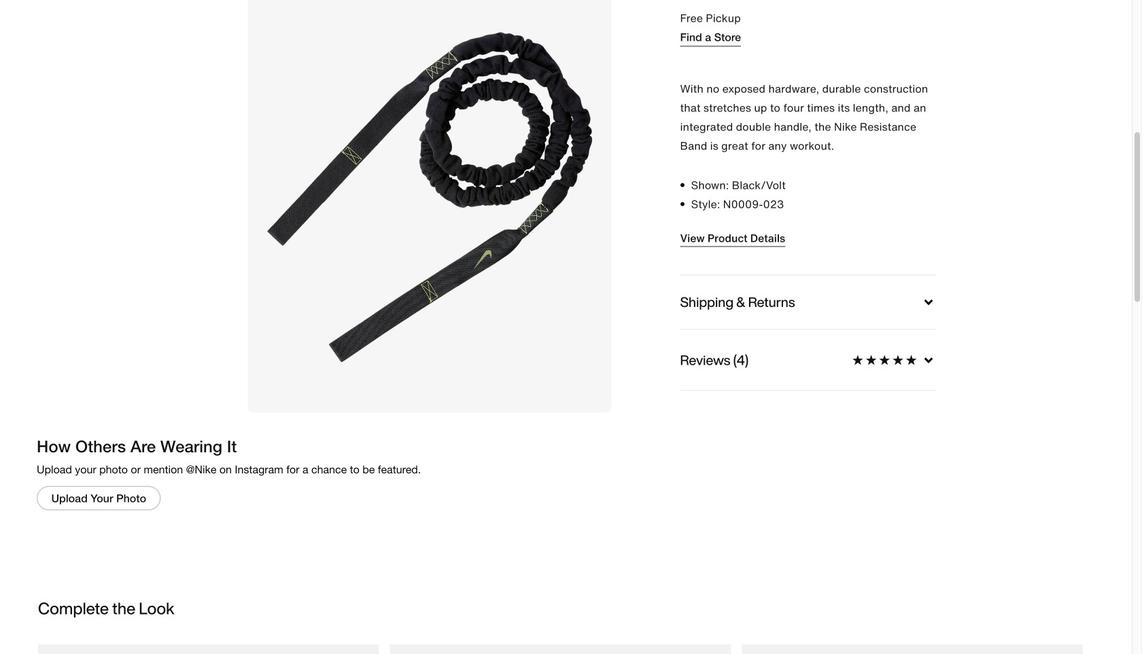 Task type: vqa. For each thing, say whether or not it's contained in the screenshot.
Nike Resistance Band (Light) image
yes



Task type: describe. For each thing, give the bounding box(es) containing it.
nike resistance band (light) image
[[248, 0, 612, 413]]



Task type: locate. For each thing, give the bounding box(es) containing it.
menu bar
[[231, 0, 901, 3]]



